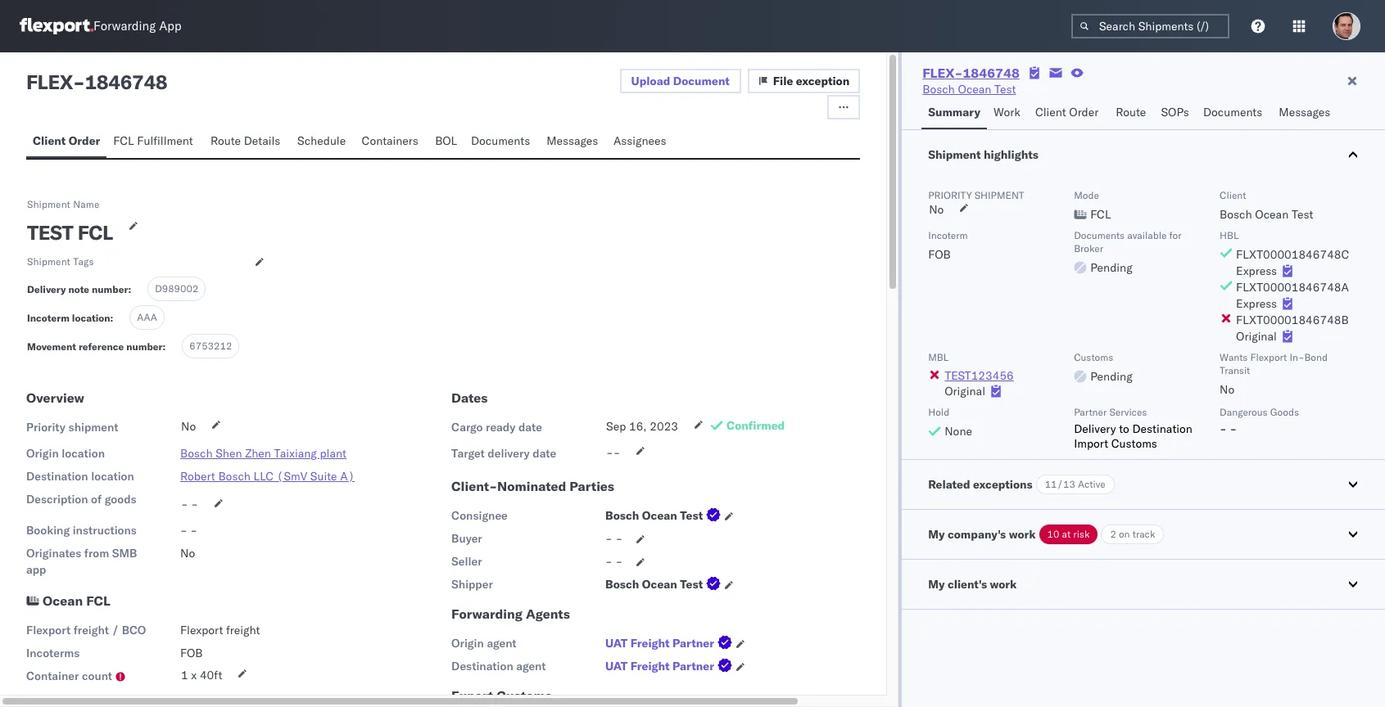 Task type: vqa. For each thing, say whether or not it's contained in the screenshot.
assignments
no



Task type: locate. For each thing, give the bounding box(es) containing it.
incoterm location :
[[27, 312, 113, 324]]

1 vertical spatial incoterm
[[27, 312, 69, 324]]

location up destination location
[[62, 446, 105, 461]]

partner for destination agent
[[673, 659, 714, 674]]

1846748
[[963, 65, 1020, 81], [85, 70, 167, 94]]

1 vertical spatial pending
[[1090, 369, 1133, 384]]

delivery inside partner services delivery to destination import customs
[[1074, 422, 1116, 437]]

1 horizontal spatial priority shipment
[[928, 189, 1024, 202]]

delivery down shipment tags
[[27, 283, 66, 296]]

flex-1846748
[[922, 65, 1020, 81]]

0 vertical spatial my
[[928, 528, 945, 542]]

1 vertical spatial route
[[210, 134, 241, 148]]

0 vertical spatial fob
[[928, 247, 951, 262]]

client order button right work
[[1029, 97, 1109, 129]]

1 pending from the top
[[1090, 260, 1133, 275]]

1 vertical spatial partner
[[673, 636, 714, 651]]

--
[[606, 446, 620, 460]]

destination up description
[[26, 469, 88, 484]]

flxt00001846748b
[[1236, 313, 1349, 328]]

0 vertical spatial order
[[1069, 105, 1099, 120]]

1 horizontal spatial forwarding
[[451, 606, 523, 623]]

reference
[[79, 341, 124, 353]]

priority shipment up origin location
[[26, 420, 118, 435]]

0 horizontal spatial delivery
[[27, 283, 66, 296]]

schedule button
[[291, 126, 355, 158]]

goods
[[105, 492, 136, 507]]

2 freight from the top
[[630, 659, 670, 674]]

documents up broker on the right top of page
[[1074, 229, 1125, 242]]

pending down broker on the right top of page
[[1090, 260, 1133, 275]]

2 pending from the top
[[1090, 369, 1133, 384]]

smb
[[112, 546, 137, 561]]

file
[[773, 74, 793, 88]]

1 vertical spatial destination
[[26, 469, 88, 484]]

1 uat freight partner link from the top
[[605, 636, 736, 652]]

0 horizontal spatial client order
[[33, 134, 100, 148]]

documents
[[1203, 105, 1262, 120], [471, 134, 530, 148], [1074, 229, 1125, 242]]

1 vertical spatial freight
[[630, 659, 670, 674]]

documents button right bol
[[464, 126, 540, 158]]

customs up services
[[1074, 351, 1113, 364]]

: left d989002
[[128, 283, 131, 296]]

route
[[1116, 105, 1146, 120], [210, 134, 241, 148]]

route button
[[1109, 97, 1155, 129]]

forwarding up the origin agent
[[451, 606, 523, 623]]

my left client's on the bottom right of the page
[[928, 577, 945, 592]]

client right work button
[[1035, 105, 1066, 120]]

express up the flxt00001846748b
[[1236, 297, 1277, 311]]

0 horizontal spatial fob
[[180, 646, 203, 661]]

work left 10
[[1009, 528, 1036, 542]]

booking
[[26, 523, 70, 538]]

0 vertical spatial shipment
[[928, 147, 981, 162]]

1 horizontal spatial client order button
[[1029, 97, 1109, 129]]

flexport up 1 x 40ft at the left bottom of the page
[[180, 623, 223, 638]]

dangerous
[[1220, 406, 1268, 419]]

1 horizontal spatial :
[[128, 283, 131, 296]]

2 horizontal spatial destination
[[1132, 422, 1193, 437]]

client down flex
[[33, 134, 66, 148]]

2 uat freight partner link from the top
[[605, 659, 736, 675]]

1 vertical spatial agent
[[516, 659, 546, 674]]

10
[[1047, 528, 1059, 541]]

0 horizontal spatial :
[[110, 312, 113, 324]]

document
[[673, 74, 730, 88]]

uat freight partner link for origin agent
[[605, 636, 736, 652]]

0 horizontal spatial incoterm
[[27, 312, 69, 324]]

1 vertical spatial delivery
[[1074, 422, 1116, 437]]

0 vertical spatial partner
[[1074, 406, 1107, 419]]

from
[[84, 546, 109, 561]]

dangerous goods - -
[[1220, 406, 1299, 437]]

number right note
[[92, 283, 128, 296]]

0 horizontal spatial shipment
[[68, 420, 118, 435]]

documents for documents available for broker
[[1074, 229, 1125, 242]]

messages for messages button to the right
[[1279, 105, 1330, 120]]

shipment inside button
[[928, 147, 981, 162]]

client for client order button to the right
[[1035, 105, 1066, 120]]

forwarding inside forwarding app link
[[93, 18, 156, 34]]

work for my company's work
[[1009, 528, 1036, 542]]

date right ready
[[518, 420, 542, 435]]

bosch inside client bosch ocean test incoterm fob
[[1220, 207, 1252, 222]]

target delivery date
[[451, 446, 556, 461]]

number down aaa
[[126, 341, 163, 353]]

1 horizontal spatial shipment
[[975, 189, 1024, 202]]

- - for description of goods
[[181, 497, 198, 512]]

:
[[128, 283, 131, 296], [110, 312, 113, 324], [163, 341, 166, 353]]

1 vertical spatial work
[[990, 577, 1017, 592]]

1846748 up work
[[963, 65, 1020, 81]]

order down flex - 1846748
[[69, 134, 100, 148]]

messages for left messages button
[[547, 134, 598, 148]]

original
[[1236, 329, 1277, 344], [945, 384, 985, 399]]

1 vertical spatial bosch ocean test
[[605, 509, 703, 523]]

name
[[73, 198, 100, 211]]

documents right "bol" button
[[471, 134, 530, 148]]

: left 6753212
[[163, 341, 166, 353]]

bosch shen zhen taixiang plant
[[180, 446, 346, 461]]

fob inside client bosch ocean test incoterm fob
[[928, 247, 951, 262]]

2 horizontal spatial flexport
[[1250, 351, 1287, 364]]

no
[[929, 202, 944, 217], [1220, 383, 1235, 397], [181, 419, 196, 434], [180, 546, 195, 561]]

documents button right sops
[[1197, 97, 1272, 129]]

1 horizontal spatial fob
[[928, 247, 951, 262]]

0 vertical spatial delivery
[[27, 283, 66, 296]]

export
[[451, 688, 493, 704]]

freight for destination agent
[[630, 659, 670, 674]]

1 horizontal spatial destination
[[451, 659, 513, 674]]

2 uat freight partner from the top
[[605, 659, 714, 674]]

uat freight partner link
[[605, 636, 736, 652], [605, 659, 736, 675]]

date up client-nominated parties
[[533, 446, 556, 461]]

priority down shipment highlights
[[928, 189, 972, 202]]

shipment down test
[[27, 256, 70, 268]]

bosch ocean test link
[[922, 81, 1016, 97]]

shipment down highlights
[[975, 189, 1024, 202]]

destination down the origin agent
[[451, 659, 513, 674]]

number for movement reference number
[[126, 341, 163, 353]]

date
[[518, 420, 542, 435], [533, 446, 556, 461]]

1 horizontal spatial messages button
[[1272, 97, 1339, 129]]

bosch
[[922, 82, 955, 97], [1220, 207, 1252, 222], [180, 446, 213, 461], [218, 469, 251, 484], [605, 509, 639, 523], [605, 577, 639, 592]]

robert bosch llc (smv suite a)
[[180, 469, 355, 484]]

2 vertical spatial documents
[[1074, 229, 1125, 242]]

0 vertical spatial work
[[1009, 528, 1036, 542]]

0 vertical spatial documents
[[1203, 105, 1262, 120]]

1 horizontal spatial messages
[[1279, 105, 1330, 120]]

0 vertical spatial freight
[[630, 636, 670, 651]]

0 vertical spatial :
[[128, 283, 131, 296]]

route inside button
[[210, 134, 241, 148]]

sops button
[[1155, 97, 1197, 129]]

priority shipment
[[928, 189, 1024, 202], [26, 420, 118, 435]]

original up wants
[[1236, 329, 1277, 344]]

customs down services
[[1111, 437, 1157, 451]]

robert bosch llc (smv suite a) link
[[180, 469, 355, 484]]

consignee
[[451, 509, 508, 523]]

1 express from the top
[[1236, 264, 1277, 279]]

fulfillment
[[137, 134, 193, 148]]

0 horizontal spatial flexport
[[26, 623, 71, 638]]

1 vertical spatial uat
[[605, 659, 628, 674]]

fcl left fulfillment at the left top of page
[[113, 134, 134, 148]]

1 horizontal spatial delivery
[[1074, 422, 1116, 437]]

2 vertical spatial bosch ocean test
[[605, 577, 703, 592]]

1 vertical spatial original
[[945, 384, 985, 399]]

priority shipment down shipment highlights
[[928, 189, 1024, 202]]

shipment up origin location
[[68, 420, 118, 435]]

/
[[112, 623, 119, 638]]

0 vertical spatial origin
[[26, 446, 59, 461]]

1 horizontal spatial freight
[[226, 623, 260, 638]]

ocean inside client bosch ocean test incoterm fob
[[1255, 207, 1289, 222]]

client order for client order button to the right
[[1035, 105, 1099, 120]]

no down transit
[[1220, 383, 1235, 397]]

1 vertical spatial shipment
[[27, 198, 70, 211]]

0 horizontal spatial freight
[[73, 623, 109, 638]]

1 vertical spatial customs
[[1111, 437, 1157, 451]]

route for route
[[1116, 105, 1146, 120]]

destination agent
[[451, 659, 546, 674]]

0 horizontal spatial client
[[33, 134, 66, 148]]

priority down the overview
[[26, 420, 66, 435]]

0 vertical spatial forwarding
[[93, 18, 156, 34]]

1 vertical spatial priority
[[26, 420, 66, 435]]

- - for buyer
[[605, 532, 623, 546]]

0 vertical spatial messages
[[1279, 105, 1330, 120]]

0 vertical spatial original
[[1236, 329, 1277, 344]]

pending up services
[[1090, 369, 1133, 384]]

client order right work button
[[1035, 105, 1099, 120]]

1 horizontal spatial origin
[[451, 636, 484, 651]]

2 freight from the left
[[226, 623, 260, 638]]

agent up destination agent
[[487, 636, 517, 651]]

original down test123456 button
[[945, 384, 985, 399]]

2 my from the top
[[928, 577, 945, 592]]

in-
[[1290, 351, 1304, 364]]

a)
[[340, 469, 355, 484]]

0 vertical spatial location
[[72, 312, 110, 324]]

1 vertical spatial origin
[[451, 636, 484, 651]]

0 vertical spatial uat freight partner link
[[605, 636, 736, 652]]

sops
[[1161, 105, 1189, 120]]

company's
[[948, 528, 1006, 542]]

work right client's on the bottom right of the page
[[990, 577, 1017, 592]]

none
[[945, 424, 972, 439]]

0 vertical spatial bosch ocean test
[[922, 82, 1016, 97]]

location up goods on the bottom of the page
[[91, 469, 134, 484]]

order left route button on the right of page
[[1069, 105, 1099, 120]]

my for my client's work
[[928, 577, 945, 592]]

shipment up test
[[27, 198, 70, 211]]

freight for origin agent
[[630, 636, 670, 651]]

1 horizontal spatial flexport
[[180, 623, 223, 638]]

assignees
[[613, 134, 666, 148]]

2 express from the top
[[1236, 297, 1277, 311]]

date for target delivery date
[[533, 446, 556, 461]]

highlights
[[984, 147, 1039, 162]]

2 horizontal spatial client
[[1220, 189, 1246, 202]]

express up the flxt00001846748a
[[1236, 264, 1277, 279]]

1 vertical spatial uat freight partner link
[[605, 659, 736, 675]]

available
[[1127, 229, 1167, 242]]

container
[[26, 669, 79, 684]]

route left details
[[210, 134, 241, 148]]

0 vertical spatial agent
[[487, 636, 517, 651]]

0 horizontal spatial priority shipment
[[26, 420, 118, 435]]

origin up destination location
[[26, 446, 59, 461]]

work inside button
[[990, 577, 1017, 592]]

0 horizontal spatial route
[[210, 134, 241, 148]]

related
[[928, 478, 970, 492]]

2 vertical spatial shipment
[[27, 256, 70, 268]]

movement
[[27, 341, 76, 353]]

1 uat from the top
[[605, 636, 628, 651]]

note
[[68, 283, 89, 296]]

1 vertical spatial my
[[928, 577, 945, 592]]

0 vertical spatial client
[[1035, 105, 1066, 120]]

exception
[[796, 74, 850, 88]]

uat freight partner for destination agent
[[605, 659, 714, 674]]

0 vertical spatial shipment
[[975, 189, 1024, 202]]

1 uat freight partner from the top
[[605, 636, 714, 651]]

40ft
[[200, 668, 222, 683]]

0 vertical spatial route
[[1116, 105, 1146, 120]]

forwarding
[[93, 18, 156, 34], [451, 606, 523, 623]]

2 on track
[[1110, 528, 1155, 541]]

1 freight from the top
[[630, 636, 670, 651]]

1 horizontal spatial client
[[1035, 105, 1066, 120]]

my inside button
[[928, 577, 945, 592]]

destination down services
[[1132, 422, 1193, 437]]

fob
[[928, 247, 951, 262], [180, 646, 203, 661]]

1 horizontal spatial documents
[[1074, 229, 1125, 242]]

origin location
[[26, 446, 105, 461]]

0 vertical spatial uat
[[605, 636, 628, 651]]

forwarding left app
[[93, 18, 156, 34]]

1 vertical spatial client
[[33, 134, 66, 148]]

bosch shen zhen taixiang plant link
[[180, 446, 346, 461]]

express for flxt00001846748a
[[1236, 297, 1277, 311]]

customs down destination agent
[[497, 688, 552, 704]]

2 uat from the top
[[605, 659, 628, 674]]

1 vertical spatial date
[[533, 446, 556, 461]]

10 at risk
[[1047, 528, 1090, 541]]

location up movement reference number :
[[72, 312, 110, 324]]

client for client order button to the left
[[33, 134, 66, 148]]

delivery left to on the bottom right
[[1074, 422, 1116, 437]]

0 vertical spatial uat freight partner
[[605, 636, 714, 651]]

0 horizontal spatial messages
[[547, 134, 598, 148]]

bosch ocean test for consignee
[[605, 509, 703, 523]]

fcl up the flexport freight / bco
[[86, 593, 110, 609]]

1 vertical spatial uat freight partner
[[605, 659, 714, 674]]

0 vertical spatial priority
[[928, 189, 972, 202]]

my left the company's
[[928, 528, 945, 542]]

route left sops
[[1116, 105, 1146, 120]]

1 horizontal spatial documents button
[[1197, 97, 1272, 129]]

order for client order button to the right
[[1069, 105, 1099, 120]]

0 horizontal spatial 1846748
[[85, 70, 167, 94]]

forwarding for forwarding agents
[[451, 606, 523, 623]]

flexport. image
[[20, 18, 93, 34]]

app
[[159, 18, 182, 34]]

pending for customs
[[1090, 369, 1133, 384]]

shipment down summary button
[[928, 147, 981, 162]]

-
[[73, 70, 85, 94], [1220, 422, 1227, 437], [1230, 422, 1237, 437], [606, 446, 613, 460], [613, 446, 620, 460], [181, 497, 188, 512], [191, 497, 198, 512], [180, 523, 187, 538], [190, 523, 197, 538], [605, 532, 613, 546], [616, 532, 623, 546], [605, 555, 613, 569], [616, 555, 623, 569]]

bol
[[435, 134, 457, 148]]

agent up export customs
[[516, 659, 546, 674]]

order for client order button to the left
[[69, 134, 100, 148]]

1 horizontal spatial order
[[1069, 105, 1099, 120]]

0 horizontal spatial forwarding
[[93, 18, 156, 34]]

related exceptions
[[928, 478, 1033, 492]]

work for my client's work
[[990, 577, 1017, 592]]

shipment highlights button
[[902, 130, 1385, 179]]

d989002
[[155, 283, 199, 295]]

1 freight from the left
[[73, 623, 109, 638]]

shipment for shipment name
[[27, 198, 70, 211]]

confirmed
[[727, 419, 785, 433]]

1 my from the top
[[928, 528, 945, 542]]

client
[[1035, 105, 1066, 120], [33, 134, 66, 148], [1220, 189, 1246, 202]]

upload document
[[631, 74, 730, 88]]

export customs
[[451, 688, 552, 704]]

location for incoterm location :
[[72, 312, 110, 324]]

shen
[[216, 446, 242, 461]]

1846748 down forwarding app
[[85, 70, 167, 94]]

documents right the 'sops' button
[[1203, 105, 1262, 120]]

app
[[26, 563, 46, 577]]

1 vertical spatial express
[[1236, 297, 1277, 311]]

exceptions
[[973, 478, 1033, 492]]

2 horizontal spatial documents
[[1203, 105, 1262, 120]]

plant
[[320, 446, 346, 461]]

2 vertical spatial client
[[1220, 189, 1246, 202]]

client's
[[948, 577, 987, 592]]

for
[[1169, 229, 1182, 242]]

documents inside documents available for broker
[[1074, 229, 1125, 242]]

- -
[[181, 497, 198, 512], [180, 523, 197, 538], [605, 532, 623, 546], [605, 555, 623, 569]]

1 horizontal spatial route
[[1116, 105, 1146, 120]]

work
[[1009, 528, 1036, 542], [990, 577, 1017, 592]]

incoterm
[[928, 229, 968, 242], [27, 312, 69, 324]]

origin up destination agent
[[451, 636, 484, 651]]

0 vertical spatial express
[[1236, 264, 1277, 279]]

2 vertical spatial :
[[163, 341, 166, 353]]

client up hbl on the right
[[1220, 189, 1246, 202]]

1 vertical spatial forwarding
[[451, 606, 523, 623]]

: up "reference"
[[110, 312, 113, 324]]

forwarding for forwarding app
[[93, 18, 156, 34]]

location for destination location
[[91, 469, 134, 484]]

destination for destination location
[[26, 469, 88, 484]]

shipment
[[975, 189, 1024, 202], [68, 420, 118, 435]]

fcl inside fcl fulfillment button
[[113, 134, 134, 148]]

client order for client order button to the left
[[33, 134, 100, 148]]

0 horizontal spatial order
[[69, 134, 100, 148]]

route inside button
[[1116, 105, 1146, 120]]

flexport up incoterms
[[26, 623, 71, 638]]

0 horizontal spatial destination
[[26, 469, 88, 484]]

shipment
[[928, 147, 981, 162], [27, 198, 70, 211], [27, 256, 70, 268]]

buyer
[[451, 532, 482, 546]]

client order down flex
[[33, 134, 100, 148]]

details
[[244, 134, 280, 148]]

flexport left in-
[[1250, 351, 1287, 364]]

client order button up shipment name
[[26, 126, 107, 158]]

uat freight partner for origin agent
[[605, 636, 714, 651]]

0 vertical spatial pending
[[1090, 260, 1133, 275]]



Task type: describe. For each thing, give the bounding box(es) containing it.
express for flxt00001846748c
[[1236, 264, 1277, 279]]

containers
[[362, 134, 418, 148]]

originates
[[26, 546, 81, 561]]

nominated
[[497, 478, 566, 495]]

flex
[[26, 70, 73, 94]]

originates from smb app
[[26, 546, 137, 577]]

tags
[[73, 256, 94, 268]]

test123456 button
[[945, 369, 1014, 383]]

freight for flexport freight / bco
[[73, 623, 109, 638]]

1
[[181, 668, 188, 683]]

instructions
[[73, 523, 137, 538]]

client-
[[451, 478, 497, 495]]

sep 16, 2023
[[606, 419, 678, 434]]

mode
[[1074, 189, 1099, 202]]

fcl fulfillment
[[113, 134, 193, 148]]

flxt00001846748c
[[1236, 247, 1349, 262]]

fcl down name
[[78, 220, 113, 245]]

route for route details
[[210, 134, 241, 148]]

count
[[82, 669, 112, 684]]

cargo ready date
[[451, 420, 542, 435]]

work
[[994, 105, 1020, 120]]

my client's work
[[928, 577, 1017, 592]]

flex-
[[922, 65, 963, 81]]

test
[[27, 220, 73, 245]]

partner for origin agent
[[673, 636, 714, 651]]

forwarding app link
[[20, 18, 182, 34]]

dates
[[451, 390, 488, 406]]

freight for flexport freight
[[226, 623, 260, 638]]

documents for the rightmost documents button
[[1203, 105, 1262, 120]]

- - for seller
[[605, 555, 623, 569]]

11/13
[[1045, 478, 1075, 491]]

destination location
[[26, 469, 134, 484]]

0 horizontal spatial documents button
[[464, 126, 540, 158]]

test123456
[[945, 369, 1014, 383]]

my client's work button
[[902, 560, 1385, 609]]

container count
[[26, 669, 112, 684]]

: for reference
[[163, 341, 166, 353]]

0 vertical spatial customs
[[1074, 351, 1113, 364]]

shipment for shipment highlights
[[928, 147, 981, 162]]

broker
[[1074, 242, 1103, 255]]

1 vertical spatial priority shipment
[[26, 420, 118, 435]]

wants flexport in-bond transit no
[[1220, 351, 1328, 397]]

agents
[[526, 606, 570, 623]]

6753212
[[189, 340, 232, 352]]

import
[[1074, 437, 1108, 451]]

pending for documents available for broker
[[1090, 260, 1133, 275]]

2023
[[650, 419, 678, 434]]

uat for origin agent
[[605, 636, 628, 651]]

goods
[[1270, 406, 1299, 419]]

description
[[26, 492, 88, 507]]

booking instructions
[[26, 523, 137, 538]]

destination inside partner services delivery to destination import customs
[[1132, 422, 1193, 437]]

agent for origin agent
[[487, 636, 517, 651]]

agent for destination agent
[[516, 659, 546, 674]]

x
[[191, 668, 197, 683]]

1 vertical spatial shipment
[[68, 420, 118, 435]]

date for cargo ready date
[[518, 420, 542, 435]]

0 horizontal spatial messages button
[[540, 126, 607, 158]]

flxt00001846748a
[[1236, 280, 1349, 295]]

delivery note number :
[[27, 283, 131, 296]]

file exception
[[773, 74, 850, 88]]

flex-1846748 link
[[922, 65, 1020, 81]]

flexport for flexport freight
[[180, 623, 223, 638]]

robert
[[180, 469, 215, 484]]

number for delivery note number
[[92, 283, 128, 296]]

0 horizontal spatial priority
[[26, 420, 66, 435]]

uat for destination agent
[[605, 659, 628, 674]]

flexport for flexport freight / bco
[[26, 623, 71, 638]]

1 horizontal spatial priority
[[928, 189, 972, 202]]

origin for origin location
[[26, 446, 59, 461]]

client bosch ocean test incoterm fob
[[928, 189, 1313, 262]]

fcl down mode
[[1090, 207, 1111, 222]]

upload
[[631, 74, 670, 88]]

summary
[[928, 105, 980, 120]]

16,
[[629, 419, 647, 434]]

shipper
[[451, 577, 493, 592]]

parties
[[570, 478, 614, 495]]

: for note
[[128, 283, 131, 296]]

description of goods
[[26, 492, 136, 507]]

taixiang
[[274, 446, 317, 461]]

no inside wants flexport in-bond transit no
[[1220, 383, 1235, 397]]

ocean fcl
[[43, 593, 110, 609]]

partner inside partner services delivery to destination import customs
[[1074, 406, 1107, 419]]

11/13 active
[[1045, 478, 1106, 491]]

bosch ocean test for shipper
[[605, 577, 703, 592]]

incoterm inside client bosch ocean test incoterm fob
[[928, 229, 968, 242]]

seller
[[451, 555, 482, 569]]

client inside client bosch ocean test incoterm fob
[[1220, 189, 1246, 202]]

no up robert
[[181, 419, 196, 434]]

wants
[[1220, 351, 1248, 364]]

1 vertical spatial :
[[110, 312, 113, 324]]

on
[[1119, 528, 1130, 541]]

test fcl
[[27, 220, 113, 245]]

no down shipment highlights
[[929, 202, 944, 217]]

1 horizontal spatial 1846748
[[963, 65, 1020, 81]]

0 horizontal spatial client order button
[[26, 126, 107, 158]]

flex - 1846748
[[26, 70, 167, 94]]

uat freight partner link for destination agent
[[605, 659, 736, 675]]

(smv
[[277, 469, 307, 484]]

flexport inside wants flexport in-bond transit no
[[1250, 351, 1287, 364]]

0 horizontal spatial original
[[945, 384, 985, 399]]

origin agent
[[451, 636, 517, 651]]

documents for left documents button
[[471, 134, 530, 148]]

suite
[[310, 469, 337, 484]]

bol button
[[429, 126, 464, 158]]

transit
[[1220, 365, 1250, 377]]

origin for origin agent
[[451, 636, 484, 651]]

1 horizontal spatial original
[[1236, 329, 1277, 344]]

0 vertical spatial priority shipment
[[928, 189, 1024, 202]]

no right "smb" at bottom
[[180, 546, 195, 561]]

upload document button
[[620, 69, 741, 93]]

hbl
[[1220, 229, 1239, 242]]

2 vertical spatial customs
[[497, 688, 552, 704]]

test inside client bosch ocean test incoterm fob
[[1292, 207, 1313, 222]]

Search Shipments (/) text field
[[1071, 14, 1230, 38]]

incoterms
[[26, 646, 80, 661]]

route details
[[210, 134, 280, 148]]

flexport freight
[[180, 623, 260, 638]]

shipment tags
[[27, 256, 94, 268]]

risk
[[1073, 528, 1090, 541]]

forwarding app
[[93, 18, 182, 34]]

llc
[[254, 469, 274, 484]]

customs inside partner services delivery to destination import customs
[[1111, 437, 1157, 451]]

shipment for shipment tags
[[27, 256, 70, 268]]

1 vertical spatial fob
[[180, 646, 203, 661]]

my for my company's work
[[928, 528, 945, 542]]

bosch inside bosch ocean test link
[[922, 82, 955, 97]]

overview
[[26, 390, 84, 406]]

cargo
[[451, 420, 483, 435]]

location for origin location
[[62, 446, 105, 461]]

fcl fulfillment button
[[107, 126, 204, 158]]

hold
[[928, 406, 950, 419]]

flexport freight / bco
[[26, 623, 146, 638]]

partner services delivery to destination import customs
[[1074, 406, 1193, 451]]

destination for destination agent
[[451, 659, 513, 674]]



